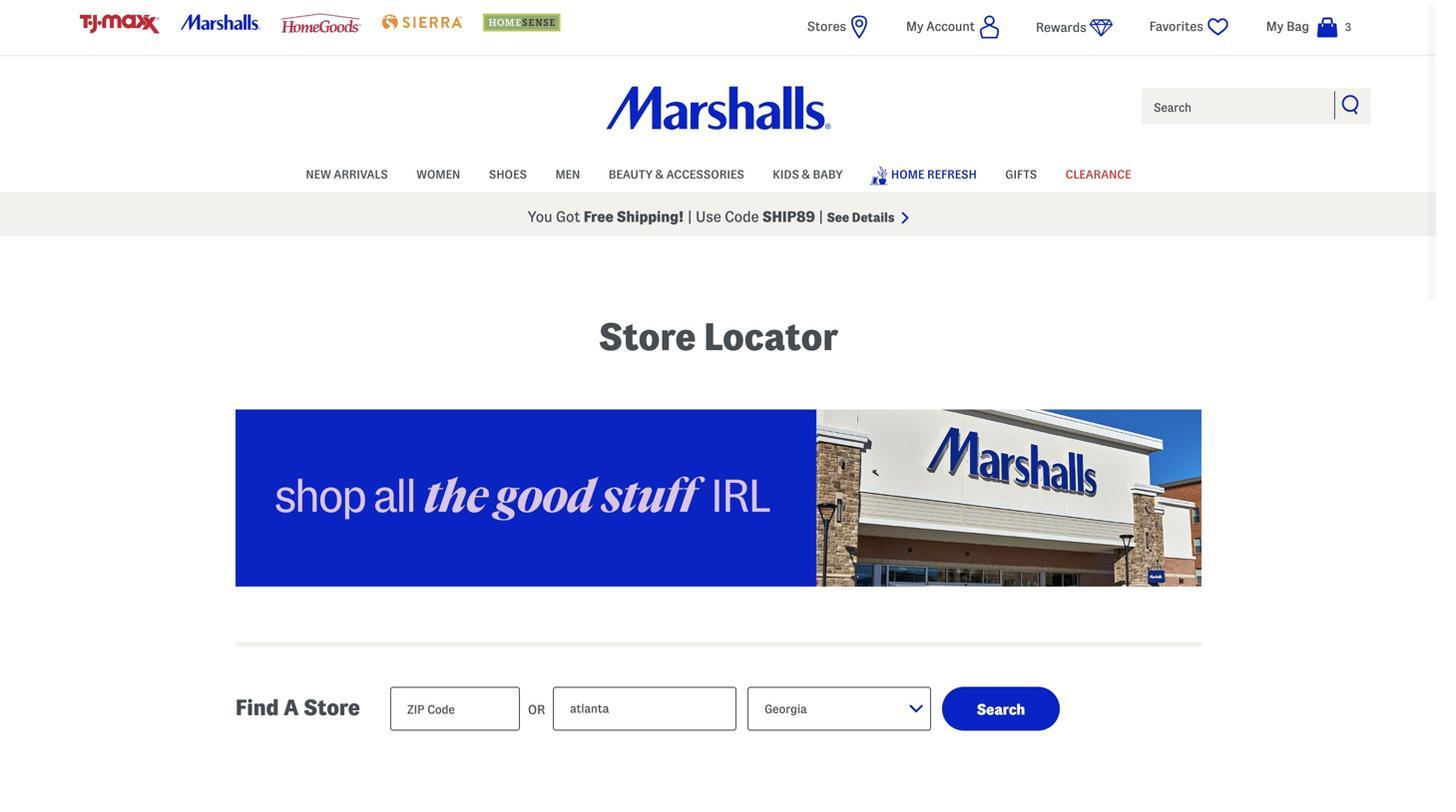 Task type: vqa. For each thing, say whether or not it's contained in the screenshot.
"CITY" 'text field'
yes



Task type: describe. For each thing, give the bounding box(es) containing it.
or
[[528, 703, 545, 717]]

my bag
[[1266, 19, 1310, 33]]

find a store
[[236, 696, 360, 719]]

clearance
[[1066, 168, 1131, 181]]

refresh
[[927, 168, 977, 181]]

menu bar inside banner
[[80, 156, 1357, 192]]

clearance link
[[1066, 158, 1131, 188]]

shoes
[[489, 168, 527, 181]]

see details link
[[827, 211, 909, 225]]

kids & baby
[[773, 168, 843, 181]]

men
[[555, 168, 580, 181]]

my account
[[906, 19, 975, 33]]

store locator
[[599, 316, 839, 357]]

City text field
[[553, 687, 737, 731]]

gifts link
[[1005, 158, 1037, 188]]

shoes link
[[489, 158, 527, 188]]

you got free shipping! | use code ship89 | see details
[[528, 209, 898, 225]]

down image
[[909, 705, 933, 717]]

sierra.com image
[[382, 14, 462, 30]]

women
[[416, 168, 460, 181]]

1 horizontal spatial store
[[599, 316, 696, 357]]

home refresh link
[[870, 156, 977, 191]]

store locator main content
[[226, 294, 1212, 811]]

shipping!
[[617, 209, 684, 225]]

locator
[[704, 316, 839, 357]]

men link
[[555, 158, 580, 188]]

my for my bag
[[1266, 19, 1284, 33]]

kids & baby link
[[773, 158, 843, 188]]

women link
[[416, 158, 460, 188]]

homesense.com image
[[483, 13, 563, 31]]

banner containing you got
[[0, 0, 1437, 237]]

favorites link
[[1150, 14, 1231, 39]]



Task type: locate. For each thing, give the bounding box(es) containing it.
1 vertical spatial store
[[304, 696, 360, 719]]

code
[[725, 209, 759, 225]]

0 horizontal spatial my
[[906, 19, 924, 33]]

home refresh
[[891, 168, 977, 181]]

you
[[528, 209, 553, 225]]

3
[[1345, 21, 1352, 33]]

my for my account
[[906, 19, 924, 33]]

marshalls.com image
[[181, 14, 260, 30]]

& right kids
[[802, 168, 810, 181]]

beauty & accessories link
[[609, 158, 744, 188]]

ZIP Code telephone field
[[390, 687, 520, 731]]

new arrivals
[[306, 168, 388, 181]]

stores link
[[807, 14, 871, 39]]

account
[[927, 19, 975, 33]]

marquee containing you got
[[0, 197, 1437, 237]]

homegoods.com image
[[281, 13, 361, 32]]

None submit
[[1341, 94, 1361, 114], [942, 687, 1060, 731], [1341, 94, 1361, 114], [942, 687, 1060, 731]]

my left bag
[[1266, 19, 1284, 33]]

find
[[236, 696, 279, 719]]

1 horizontal spatial my
[[1266, 19, 1284, 33]]

new arrivals link
[[306, 158, 388, 188]]

tjmaxx.com image
[[80, 14, 160, 34]]

see
[[827, 211, 849, 225]]

arrivals
[[334, 168, 388, 181]]

new
[[306, 168, 331, 181]]

& right beauty
[[656, 168, 664, 181]]

gifts
[[1005, 168, 1037, 181]]

2 my from the left
[[1266, 19, 1284, 33]]

my
[[906, 19, 924, 33], [1266, 19, 1284, 33]]

favorites
[[1150, 19, 1204, 33]]

banner
[[0, 0, 1437, 237]]

bag
[[1287, 19, 1310, 33]]

| use
[[688, 209, 721, 225]]

my left the account at the right top of the page
[[906, 19, 924, 33]]

1 & from the left
[[656, 168, 664, 181]]

wrap up now-trending styles image
[[236, 410, 1202, 587]]

1 my from the left
[[906, 19, 924, 33]]

beauty & accessories
[[609, 168, 744, 181]]

1 horizontal spatial &
[[802, 168, 810, 181]]

ship89
[[762, 209, 815, 225]]

rewards link
[[1036, 15, 1114, 40]]

& for kids
[[802, 168, 810, 181]]

marshalls home image
[[606, 86, 831, 130]]

kids
[[773, 168, 799, 181]]

my bag link
[[1266, 14, 1339, 39]]

site search search field
[[1140, 86, 1373, 126]]

0 horizontal spatial store
[[304, 696, 360, 719]]

free
[[584, 209, 614, 225]]

& for beauty
[[656, 168, 664, 181]]

beauty
[[609, 168, 653, 181]]

2 & from the left
[[802, 168, 810, 181]]

0 vertical spatial store
[[599, 316, 696, 357]]

|
[[819, 209, 824, 225]]

my account link
[[906, 14, 1000, 39]]

menu bar containing new arrivals
[[80, 156, 1357, 192]]

&
[[656, 168, 664, 181], [802, 168, 810, 181]]

details
[[852, 211, 895, 225]]

rewards
[[1036, 20, 1087, 34]]

0 horizontal spatial &
[[656, 168, 664, 181]]

a
[[284, 696, 299, 719]]

got
[[556, 209, 580, 225]]

store
[[599, 316, 696, 357], [304, 696, 360, 719]]

Search text field
[[1140, 86, 1373, 126]]

home
[[891, 168, 925, 181]]

accessories
[[666, 168, 744, 181]]

stores
[[807, 19, 846, 33]]

baby
[[813, 168, 843, 181]]

marquee
[[0, 197, 1437, 237]]

menu bar
[[80, 156, 1357, 192]]



